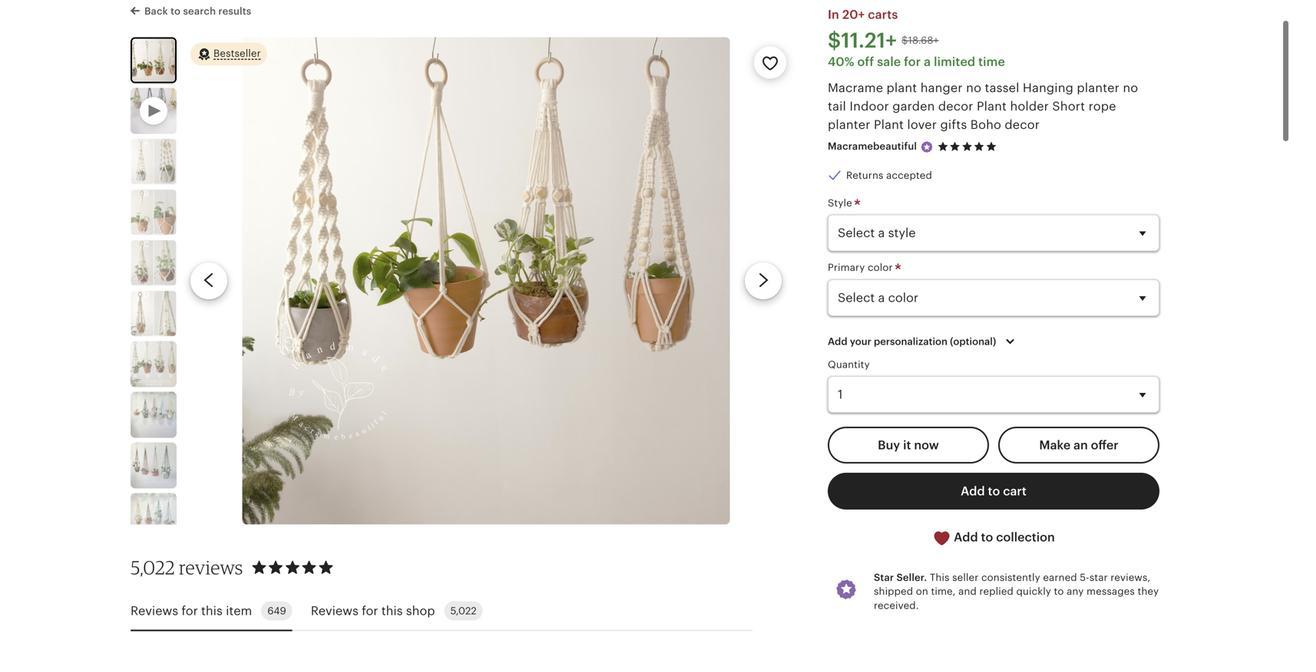 Task type: describe. For each thing, give the bounding box(es) containing it.
$11.21+
[[828, 29, 897, 52]]

messages
[[1087, 586, 1135, 598]]

earned
[[1043, 572, 1077, 584]]

reviews for reviews for this shop
[[311, 604, 359, 618]]

1 no from the left
[[966, 81, 982, 95]]

add to collection button
[[828, 519, 1160, 557]]

5,022 for 5,022 reviews
[[131, 556, 175, 579]]

add to cart button
[[828, 473, 1160, 510]]

replied
[[980, 586, 1014, 598]]

hanging
[[1023, 81, 1074, 95]]

consistently
[[982, 572, 1041, 584]]

lover
[[907, 118, 937, 132]]

2 no from the left
[[1123, 81, 1139, 95]]

indoor
[[850, 99, 889, 113]]

star_seller image
[[920, 140, 934, 154]]

0 horizontal spatial planter
[[828, 118, 871, 132]]

this seller consistently earned 5-star reviews, shipped on time, and replied quickly to any messages they received.
[[874, 572, 1159, 612]]

color
[[868, 262, 893, 274]]

primary
[[828, 262, 865, 274]]

seller
[[953, 572, 979, 584]]

649
[[267, 606, 286, 617]]

20+
[[842, 8, 865, 22]]

style
[[828, 197, 855, 209]]

plant
[[887, 81, 917, 95]]

this for item
[[201, 604, 223, 618]]

cart
[[1003, 485, 1027, 499]]

bestseller
[[214, 47, 261, 59]]

add your personalization (optional)
[[828, 336, 996, 347]]

it
[[903, 439, 911, 452]]

search
[[183, 6, 216, 17]]

received.
[[874, 600, 919, 612]]

back
[[144, 6, 168, 17]]

accepted
[[886, 170, 932, 181]]

5-
[[1080, 572, 1090, 584]]

$18.68+
[[902, 35, 939, 46]]

collection
[[996, 531, 1055, 545]]

1 vertical spatial plant
[[874, 118, 904, 132]]

any
[[1067, 586, 1084, 598]]

for for reviews for this shop
[[362, 604, 378, 618]]

time
[[979, 55, 1005, 69]]

macrame plant hanger no tassel hanging planter no tail indoor image 2 image
[[131, 138, 177, 185]]

primary color
[[828, 262, 896, 274]]

macrame plant hanger no tassel hanging planter no tail indoor image 5 image
[[131, 291, 177, 337]]

limited
[[934, 55, 976, 69]]

to for cart
[[988, 485, 1000, 499]]

off
[[858, 55, 874, 69]]

sale
[[877, 55, 901, 69]]

returns
[[846, 170, 884, 181]]

add your personalization (optional) button
[[816, 326, 1031, 358]]

40%
[[828, 55, 855, 69]]

a
[[924, 55, 931, 69]]

macramebeautiful
[[828, 141, 917, 152]]

make an offer button
[[998, 427, 1160, 464]]

1 horizontal spatial plant
[[977, 99, 1007, 113]]

macrame plant hanger no tassel hanging planter no tail indoor garden decor plant holder short rope planter plant lover gifts boho decor
[[828, 81, 1139, 132]]

macrame plant hanger no tassel hanging planter no tail indoor image 4 image
[[131, 240, 177, 286]]

reviews for this shop
[[311, 604, 435, 618]]

macrame plant hanger no tassel hanging planter no tail indoor image 7 image
[[131, 392, 177, 438]]

1 horizontal spatial decor
[[1005, 118, 1040, 132]]

an
[[1074, 439, 1088, 452]]

2 horizontal spatial for
[[904, 55, 921, 69]]

macramebeautiful link
[[828, 141, 917, 152]]

reviews for this item
[[131, 604, 252, 618]]

add for add to cart
[[961, 485, 985, 499]]

back to search results link
[[131, 2, 251, 18]]



Task type: locate. For each thing, give the bounding box(es) containing it.
0 vertical spatial add
[[828, 336, 848, 347]]

for left a at the top right of the page
[[904, 55, 921, 69]]

this
[[930, 572, 950, 584]]

5,022 reviews
[[131, 556, 243, 579]]

1 horizontal spatial reviews
[[311, 604, 359, 618]]

macrame plant hanger no tassel hanging planter no tail indoor image 9 image
[[131, 493, 177, 539]]

in
[[828, 8, 839, 22]]

hanger
[[921, 81, 963, 95]]

planter down tail
[[828, 118, 871, 132]]

add left cart
[[961, 485, 985, 499]]

returns accepted
[[846, 170, 932, 181]]

plant down indoor
[[874, 118, 904, 132]]

0 vertical spatial 5,022
[[131, 556, 175, 579]]

0 horizontal spatial macrame plant hanger no tassel hanging planter no tail indoor image 1 image
[[132, 39, 175, 82]]

reviews down '5,022 reviews'
[[131, 604, 178, 618]]

quantity
[[828, 359, 870, 371]]

0 horizontal spatial this
[[201, 604, 223, 618]]

0 horizontal spatial 5,022
[[131, 556, 175, 579]]

tab list
[[131, 593, 753, 632]]

1 horizontal spatial planter
[[1077, 81, 1120, 95]]

back to search results
[[144, 6, 251, 17]]

in 20+ carts
[[828, 8, 898, 22]]

shipped
[[874, 586, 913, 598]]

macrame plant hanger no tassel hanging planter no tail indoor image 3 image
[[131, 189, 177, 235]]

0 vertical spatial plant
[[977, 99, 1007, 113]]

to
[[171, 6, 181, 17], [988, 485, 1000, 499], [981, 531, 993, 545], [1054, 586, 1064, 598]]

rope
[[1089, 99, 1116, 113]]

decor down holder
[[1005, 118, 1040, 132]]

40% off sale for a limited time
[[828, 55, 1005, 69]]

now
[[914, 439, 939, 452]]

add inside dropdown button
[[828, 336, 848, 347]]

(optional)
[[950, 336, 996, 347]]

add up the seller
[[954, 531, 978, 545]]

macrame plant hanger no tassel hanging planter no tail indoor image 6 image
[[131, 341, 177, 387]]

results
[[218, 6, 251, 17]]

2 vertical spatial add
[[954, 531, 978, 545]]

star
[[874, 572, 894, 584]]

for for reviews for this item
[[182, 604, 198, 618]]

time,
[[931, 586, 956, 598]]

0 horizontal spatial decor
[[939, 99, 974, 113]]

5,022 down macrame plant hanger no tassel hanging planter no tail indoor image 9 on the left
[[131, 556, 175, 579]]

make
[[1039, 439, 1071, 452]]

1 horizontal spatial no
[[1123, 81, 1139, 95]]

5,022 right shop
[[450, 606, 477, 617]]

$11.21+ $18.68+
[[828, 29, 939, 52]]

add for add your personalization (optional)
[[828, 336, 848, 347]]

macrame plant hanger no tassel hanging planter no tail indoor image 8 image
[[131, 443, 177, 489]]

reviews right 649
[[311, 604, 359, 618]]

macrame
[[828, 81, 883, 95]]

item
[[226, 604, 252, 618]]

reviews,
[[1111, 572, 1151, 584]]

tab list containing reviews for this item
[[131, 593, 753, 632]]

holder
[[1010, 99, 1049, 113]]

buy
[[878, 439, 900, 452]]

garden
[[893, 99, 935, 113]]

5,022 inside tab list
[[450, 606, 477, 617]]

tail
[[828, 99, 846, 113]]

1 horizontal spatial for
[[362, 604, 378, 618]]

buy it now button
[[828, 427, 989, 464]]

this
[[201, 604, 223, 618], [382, 604, 403, 618]]

1 vertical spatial add
[[961, 485, 985, 499]]

for down '5,022 reviews'
[[182, 604, 198, 618]]

plant
[[977, 99, 1007, 113], [874, 118, 904, 132]]

planter up rope
[[1077, 81, 1120, 95]]

short
[[1053, 99, 1085, 113]]

5,022
[[131, 556, 175, 579], [450, 606, 477, 617]]

1 vertical spatial decor
[[1005, 118, 1040, 132]]

to inside the this seller consistently earned 5-star reviews, shipped on time, and replied quickly to any messages they received.
[[1054, 586, 1064, 598]]

bestseller button
[[190, 42, 267, 66]]

reviews for reviews for this item
[[131, 604, 178, 618]]

offer
[[1091, 439, 1119, 452]]

shop
[[406, 604, 435, 618]]

add to cart
[[961, 485, 1027, 499]]

1 horizontal spatial this
[[382, 604, 403, 618]]

planter
[[1077, 81, 1120, 95], [828, 118, 871, 132]]

they
[[1138, 586, 1159, 598]]

2 reviews from the left
[[311, 604, 359, 618]]

carts
[[868, 8, 898, 22]]

personalization
[[874, 336, 948, 347]]

reviews
[[131, 604, 178, 618], [311, 604, 359, 618]]

quickly
[[1017, 586, 1051, 598]]

2 this from the left
[[382, 604, 403, 618]]

to for search
[[171, 6, 181, 17]]

this left shop
[[382, 604, 403, 618]]

to down earned
[[1054, 586, 1064, 598]]

for left shop
[[362, 604, 378, 618]]

on
[[916, 586, 929, 598]]

buy it now
[[878, 439, 939, 452]]

to for collection
[[981, 531, 993, 545]]

to right back
[[171, 6, 181, 17]]

make an offer
[[1039, 439, 1119, 452]]

boho
[[971, 118, 1002, 132]]

macrame plant hanger no tassel hanging planter no tail indoor image 1 image
[[242, 37, 730, 525], [132, 39, 175, 82]]

1 this from the left
[[201, 604, 223, 618]]

reviews
[[179, 556, 243, 579]]

plant up boho
[[977, 99, 1007, 113]]

1 vertical spatial 5,022
[[450, 606, 477, 617]]

no
[[966, 81, 982, 95], [1123, 81, 1139, 95]]

gifts
[[941, 118, 967, 132]]

5,022 for 5,022
[[450, 606, 477, 617]]

to left cart
[[988, 485, 1000, 499]]

1 vertical spatial planter
[[828, 118, 871, 132]]

0 horizontal spatial no
[[966, 81, 982, 95]]

add for add to collection
[[954, 531, 978, 545]]

star
[[1090, 572, 1108, 584]]

and
[[959, 586, 977, 598]]

add to collection
[[951, 531, 1055, 545]]

your
[[850, 336, 872, 347]]

decor up gifts
[[939, 99, 974, 113]]

0 vertical spatial decor
[[939, 99, 974, 113]]

this left 'item'
[[201, 604, 223, 618]]

1 horizontal spatial 5,022
[[450, 606, 477, 617]]

star seller.
[[874, 572, 927, 584]]

1 horizontal spatial macrame plant hanger no tassel hanging planter no tail indoor image 1 image
[[242, 37, 730, 525]]

0 horizontal spatial reviews
[[131, 604, 178, 618]]

seller.
[[897, 572, 927, 584]]

0 horizontal spatial plant
[[874, 118, 904, 132]]

1 reviews from the left
[[131, 604, 178, 618]]

this for shop
[[382, 604, 403, 618]]

0 horizontal spatial for
[[182, 604, 198, 618]]

tassel
[[985, 81, 1020, 95]]

for
[[904, 55, 921, 69], [182, 604, 198, 618], [362, 604, 378, 618]]

to left collection
[[981, 531, 993, 545]]

0 vertical spatial planter
[[1077, 81, 1120, 95]]

add left your
[[828, 336, 848, 347]]



Task type: vqa. For each thing, say whether or not it's contained in the screenshot.
shipping related to 120.00
no



